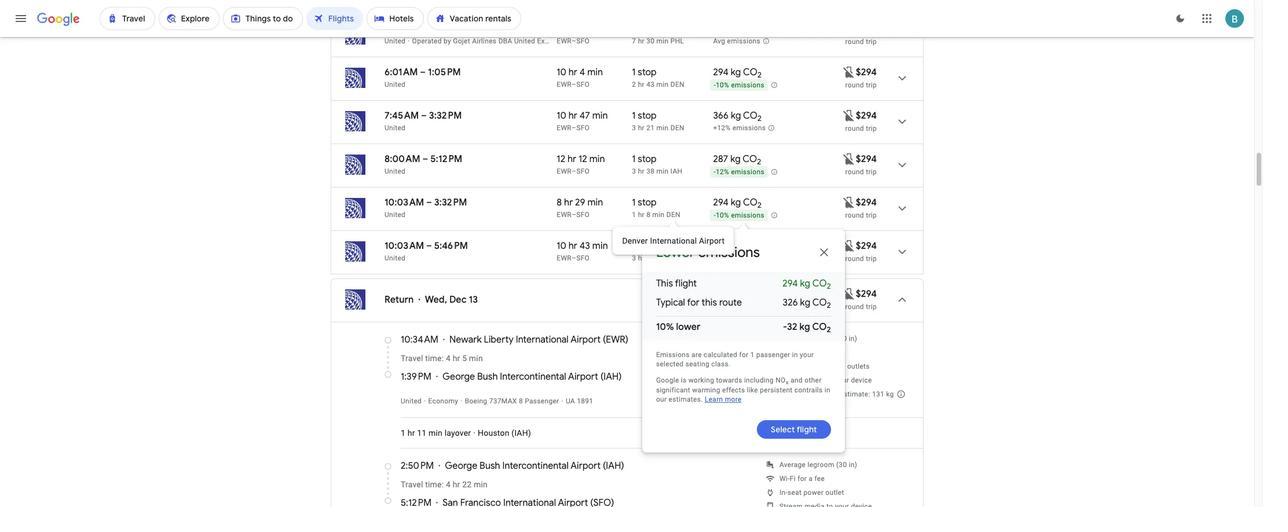 Task type: describe. For each thing, give the bounding box(es) containing it.
average for in-seat power & usb outlets
[[779, 335, 806, 343]]

learn more link
[[705, 395, 742, 403]]

1 vertical spatial flight
[[794, 295, 814, 305]]

1 stop 3 hr 21 min den
[[632, 110, 684, 132]]

1 vertical spatial bush
[[480, 460, 500, 472]]

layover (1 of 1) is a 3 hr 22 min layover at denver international airport in denver. element
[[632, 254, 707, 263]]

lower
[[676, 322, 701, 333]]

for inside emissions are calculated for 1 passenger in your selected seating class.
[[739, 351, 748, 359]]

stop for 10 hr 47 min
[[638, 110, 657, 122]]

0 vertical spatial international
[[650, 236, 697, 246]]

+12% emissions
[[713, 124, 766, 132]]

+
[[461, 23, 465, 30]]

2 up 299 kg co 2 -8% emissions
[[757, 200, 762, 210]]

total duration 12 hr 12 min. element
[[557, 153, 632, 167]]

google is working towards including no x
[[656, 376, 789, 386]]

8:00 am
[[385, 153, 420, 165]]

trip for 12
[[866, 168, 877, 176]]

kg inside 326 kg co 2
[[800, 297, 810, 309]]

seat for in-seat power & usb outlets
[[788, 363, 802, 371]]

co up 299 kg co 2 -8% emissions
[[743, 197, 757, 208]]

this price for this flight doesn't include overhead bin access. if you need a carry-on bag, use the bags filter to update prices. image for 12 hr 12 min
[[842, 152, 856, 166]]

Arrival time: 3:32 PM. text field
[[429, 110, 462, 122]]

wed,
[[425, 294, 447, 306]]

1 stop flight. element for 10 hr 43 min
[[632, 240, 657, 254]]

fi for in-seat power outlet
[[790, 475, 796, 483]]

layover (1 of 1) is a 7 hr 30 min overnight layover at philadelphia international airport in philadelphia. element
[[632, 36, 707, 46]]

5:46 pm
[[434, 240, 468, 252]]

avg
[[713, 37, 725, 45]]

294 inside 294 kg co 2 typical for this route
[[782, 278, 798, 290]]

(30 for outlet
[[836, 461, 847, 469]]

hr down layover on the bottom
[[453, 480, 460, 489]]

0 horizontal spatial 12%
[[683, 302, 696, 310]]

min right 11
[[429, 429, 442, 438]]

ewr – sfo
[[557, 37, 590, 45]]

economy
[[428, 397, 458, 405]]

lower emissions
[[656, 244, 760, 261]]

typical
[[656, 297, 685, 309]]

united down 1:39 pm
[[401, 397, 422, 405]]

min right 30
[[656, 37, 669, 45]]

2 right this
[[724, 291, 728, 301]]

denver
[[622, 236, 648, 246]]

is
[[681, 376, 687, 384]]

emissions down 366 kg co 2 in the right top of the page
[[733, 124, 766, 132]]

emissions inside popup button
[[727, 37, 760, 45]]

denver international airport
[[622, 236, 725, 246]]

flight details. leaves newark liberty international airport at 9:28 pm on wednesday, december 13 and arrives at san francisco international airport at 9:27 am on thursday, december 14. image
[[888, 21, 916, 49]]

emissions up 294 kg co 2 typical for this route
[[698, 244, 760, 261]]

-32 kg co 2
[[783, 322, 831, 335]]

like
[[747, 386, 758, 394]]

dec
[[449, 294, 467, 306]]

stop for 10 hr 4 min
[[638, 67, 657, 78]]

0 vertical spatial -12% emissions
[[714, 168, 764, 176]]

0 vertical spatial select flight button
[[754, 291, 828, 309]]

6 $294 from the top
[[856, 288, 877, 300]]

media
[[805, 376, 825, 385]]

leaves newark liberty international airport at 6:01 am on wednesday, december 13 and arrives at san francisco international airport at 1:05 pm on wednesday, december 13. element
[[385, 67, 461, 78]]

1 this price for this flight doesn't include overhead bin access. if you need a carry-on bag, use the bags filter to update prices. image from the top
[[842, 109, 856, 122]]

in- for in-seat power & usb outlets
[[779, 363, 788, 371]]

299 kg co 2 -8% emissions
[[713, 240, 762, 263]]

min inside 10 hr 43 min ewr – sfo
[[592, 240, 608, 252]]

lower
[[656, 244, 695, 261]]

– inside 10:03 am – 3:32 pm united
[[426, 197, 432, 208]]

hr inside 8 hr 29 min ewr – sfo
[[564, 197, 573, 208]]

- up the 299
[[714, 211, 716, 220]]

operated
[[412, 37, 442, 45]]

emissions are calculated for 1 passenger in your selected seating class.
[[656, 351, 814, 368]]

kg right '131'
[[886, 390, 894, 398]]

294 for 8 hr 29 min
[[713, 197, 729, 208]]

class.
[[711, 360, 730, 368]]

leaves newark liberty international airport at 10:03 am on wednesday, december 13 and arrives at san francisco international airport at 5:46 pm on wednesday, december 13. element
[[385, 240, 468, 252]]

round trip for 43
[[845, 255, 877, 263]]

12 hr 12 min ewr – sfo
[[557, 153, 605, 175]]

ewr for 8 hr 29 min
[[557, 211, 572, 219]]

hr inside 1 stop 3 hr 21 min den
[[638, 124, 645, 132]]

leaves newark liberty international airport at 8:00 am on wednesday, december 13 and arrives at san francisco international airport at 5:12 pm on wednesday, december 13. element
[[385, 153, 462, 165]]

0 vertical spatial george bush intercontinental airport ( iah )
[[442, 371, 622, 383]]

1 for 1 stop 2 hr 43 min den
[[632, 67, 636, 78]]

warming
[[692, 386, 720, 394]]

43 inside 1 stop 2 hr 43 min den
[[646, 80, 655, 89]]

sfo for 43
[[576, 254, 590, 262]]

trip for 47
[[866, 125, 877, 133]]

round for 47
[[845, 125, 864, 133]]

more
[[725, 395, 742, 403]]

min inside 1 stop 3 hr 21 min den
[[656, 124, 669, 132]]

8 inside "1 stop 1 hr 8 min den"
[[646, 211, 650, 219]]

average for in-seat power outlet
[[779, 461, 806, 469]]

0 vertical spatial select flight
[[768, 295, 814, 305]]

other
[[805, 376, 822, 384]]

united inside the 7:45 am – 3:32 pm united
[[385, 124, 405, 132]]

&
[[825, 363, 830, 371]]

hr inside 10 hr 47 min ewr – sfo
[[569, 110, 577, 122]]

1 stop 1 hr 8 min den
[[632, 197, 680, 219]]

0 vertical spatial flight
[[675, 278, 697, 290]]

flight details. leaves newark liberty international airport at 8:00 am on wednesday, december 13 and arrives at san francisco international airport at 5:12 pm on wednesday, december 13. image
[[888, 151, 916, 179]]

4 for newark liberty international airport
[[446, 354, 451, 363]]

this flight
[[656, 278, 697, 290]]

7 hr 30 min phl
[[632, 37, 684, 45]]

0 vertical spatial 287 kg co 2
[[713, 153, 761, 167]]

kg down +12% emissions
[[730, 153, 741, 165]]

2 inside -32 kg co 2
[[827, 325, 831, 335]]

sfo for 4
[[576, 80, 590, 89]]

wi- for in-seat power outlet
[[779, 475, 790, 483]]

2 down +12% emissions
[[757, 157, 761, 167]]

1 12 from the left
[[557, 153, 565, 165]]

co inside 326 kg co 2
[[812, 297, 827, 309]]

united inside 10:03 am – 3:32 pm united
[[385, 211, 405, 219]]

0 horizontal spatial international
[[516, 334, 569, 346]]

0 vertical spatial intercontinental
[[500, 371, 566, 383]]

including
[[744, 376, 774, 384]]

united right dba
[[514, 37, 535, 45]]

22 for stop
[[646, 254, 655, 262]]

- down +12%
[[714, 168, 716, 176]]

– inside the 7:45 am – 3:32 pm united
[[421, 110, 427, 122]]

emissions down stream media to your device
[[805, 390, 838, 398]]

carbon
[[779, 390, 803, 398]]

2 vertical spatial flight
[[797, 424, 817, 435]]

round for 4
[[845, 81, 864, 89]]

8:00 am – 5:12 pm united
[[385, 153, 462, 175]]

2 inside 299 kg co 2 -8% emissions
[[757, 244, 762, 254]]

passenger
[[756, 351, 790, 359]]

294 us dollars text field for 10 hr 43 min
[[856, 240, 877, 252]]

1 round trip from the top
[[845, 38, 877, 46]]

flight details. leaves newark liberty international airport at 10:03 am on wednesday, december 13 and arrives at san francisco international airport at 3:32 pm on wednesday, december 13. image
[[888, 195, 916, 222]]

47
[[580, 110, 590, 122]]

round for 12
[[845, 168, 864, 176]]

outlets
[[847, 363, 870, 371]]

10% lower
[[656, 322, 701, 333]]

hr right 7
[[638, 37, 645, 45]]

leaves newark liberty international airport at 9:28 pm on wednesday, december 13 and arrives at san francisco international airport at 9:27 am on thursday, december 14. element
[[385, 23, 467, 35]]

houston
[[478, 429, 509, 438]]

294 us dollars text field for 1st this price for this flight doesn't include overhead bin access. if you need a carry-on bag, use the bags filter to update prices. image from the bottom of the page
[[856, 288, 877, 300]]

5
[[462, 354, 467, 363]]

- up 10% lower
[[681, 302, 683, 310]]

fi for in-seat power & usb outlets
[[790, 349, 796, 357]]

stream media to your device
[[779, 376, 872, 385]]

min down houston
[[474, 480, 488, 489]]

kg inside 299 kg co 2 -8% emissions
[[731, 240, 741, 252]]

average legroom (30 in) for outlet
[[779, 461, 857, 469]]

– right express at the top left of the page
[[572, 37, 576, 45]]

ua 1891
[[566, 397, 593, 405]]

time: for 10:34 am
[[425, 354, 444, 363]]

3:32 pm for 10:03 am
[[434, 197, 467, 208]]

kg up 299 kg co 2 -8% emissions
[[731, 197, 741, 208]]

trip for 4
[[866, 81, 877, 89]]

131
[[872, 390, 884, 398]]

trip for 43
[[866, 255, 877, 263]]

round for 43
[[845, 255, 864, 263]]

co inside -32 kg co 2
[[812, 322, 827, 333]]

total duration 8 hr 29 min. element
[[557, 197, 632, 210]]

1 up denver
[[632, 211, 636, 219]]

1 inside 9:28 pm – 9:27 am + 1
[[465, 23, 467, 30]]

airlines
[[472, 37, 497, 45]]

7 round trip from the top
[[845, 303, 877, 311]]

our
[[656, 395, 667, 403]]

sfo for 29
[[576, 211, 590, 219]]

operated by gojet airlines dba united express
[[412, 37, 563, 45]]

Departure time: 2:50 PM. text field
[[401, 460, 434, 472]]

united down the 9:28 pm
[[385, 37, 405, 45]]

express
[[537, 37, 563, 45]]

1891
[[577, 397, 593, 405]]

round trip for 47
[[845, 125, 877, 133]]

min inside 10 hr 47 min ewr – sfo
[[592, 110, 608, 122]]

29
[[575, 197, 585, 208]]

294 kg co 2 for 10 hr 4 min
[[713, 67, 762, 80]]

1 hr 11 min layover
[[401, 429, 471, 438]]

1 stop flight. element for 12 hr 12 min
[[632, 153, 657, 167]]

min right 5
[[469, 354, 483, 363]]

737max
[[489, 397, 517, 405]]

for down -32 kg co 2
[[798, 349, 807, 357]]

Departure time: 8:00 AM. text field
[[385, 153, 420, 165]]

8 hr 29 min ewr – sfo
[[557, 197, 603, 219]]

hr inside 1 stop 2 hr 43 min den
[[638, 80, 645, 89]]

co down the 8%
[[710, 287, 724, 299]]

in inside and other significant warming effects like persistent contrails in our estimates.
[[825, 386, 830, 394]]

7
[[632, 37, 636, 45]]

10 hr 4 min ewr – sfo
[[557, 67, 603, 89]]

change appearance image
[[1166, 5, 1194, 32]]

co inside 366 kg co 2
[[743, 110, 758, 122]]

2 12 from the left
[[579, 153, 587, 165]]

x
[[786, 379, 789, 386]]

persistent
[[760, 386, 793, 394]]

7:45 am
[[385, 110, 419, 122]]

total duration 10 hr 4 min. element
[[557, 67, 632, 80]]

294 us dollars text field for 10 hr 4 min
[[856, 67, 877, 78]]

in inside emissions are calculated for 1 passenger in your selected seating class.
[[792, 351, 798, 359]]

1 stop 2 hr 43 min den
[[632, 67, 684, 89]]

newark liberty international airport ( ewr )
[[449, 334, 628, 346]]

0 vertical spatial bush
[[477, 371, 498, 383]]

1 vertical spatial select flight
[[771, 424, 817, 435]]

min inside 1 stop 3 hr 22 min den
[[656, 254, 669, 262]]

kg inside -32 kg co 2
[[800, 322, 810, 333]]

and other significant warming effects like persistent contrails in our estimates.
[[656, 376, 830, 403]]

outlet
[[825, 489, 844, 497]]

seating
[[685, 360, 709, 368]]

5:12 pm
[[430, 153, 462, 165]]

passenger
[[525, 397, 559, 405]]

1 for 1 stop 3 hr 38 min iah
[[632, 153, 636, 165]]

for inside 294 kg co 2 typical for this route
[[687, 297, 699, 309]]

21
[[646, 124, 655, 132]]

carbon emissions estimate: 131 kg
[[779, 390, 894, 398]]

1 vertical spatial george
[[445, 460, 477, 472]]

travel for 2:50 pm
[[401, 480, 423, 489]]

round for 29
[[845, 211, 864, 219]]

hr left 11
[[408, 429, 415, 438]]

are
[[691, 351, 702, 359]]

- up 366
[[714, 81, 716, 89]]

stop for 8 hr 29 min
[[638, 197, 657, 208]]

emissions up 299 kg co 2 -8% emissions
[[731, 211, 764, 220]]

Arrival time: 5:46 PM. text field
[[434, 240, 468, 252]]

294 us dollars text field for 8 hr 29 min
[[856, 197, 877, 208]]

Departure time: 6:01 AM. text field
[[385, 67, 418, 78]]

emissions up lower
[[698, 302, 731, 310]]

1 inside emissions are calculated for 1 passenger in your selected seating class.
[[750, 351, 754, 359]]

this
[[656, 278, 673, 290]]

0 horizontal spatial 8
[[519, 397, 523, 405]]

6:01 am
[[385, 67, 418, 78]]

sfo for 12
[[576, 167, 590, 175]]

294 kg co 2 typical for this route
[[656, 278, 831, 309]]

294 us dollars text field for 10 hr 47 min
[[856, 110, 877, 122]]

Departure time: 10:34 AM. text field
[[401, 334, 438, 346]]

travel time: 4 hr 5 min
[[401, 354, 483, 363]]

emissions down +12% emissions
[[731, 168, 764, 176]]

legroom for &
[[808, 335, 834, 343]]

leaves newark liberty international airport at 10:03 am on wednesday, december 13 and arrives at san francisco international airport at 3:32 pm on wednesday, december 13. element
[[385, 197, 467, 208]]

8%
[[716, 255, 725, 263]]

wi-fi for a fee for in-seat power & usb outlets
[[779, 349, 825, 357]]

for up in-seat power outlet
[[798, 475, 807, 483]]

2 inside 1 stop 2 hr 43 min den
[[632, 80, 636, 89]]

round trip for 12
[[845, 168, 877, 176]]

den for 10 hr 4 min
[[670, 80, 684, 89]]

kg right this flight
[[697, 287, 708, 299]]

significant
[[656, 386, 690, 394]]

wed, dec 13
[[425, 294, 478, 306]]

min inside '10 hr 4 min ewr – sfo'
[[587, 67, 603, 78]]

- inside 299 kg co 2 -8% emissions
[[714, 255, 716, 263]]

kg inside 366 kg co 2
[[731, 110, 741, 122]]

layover (1 of 1) is a 3 hr 21 min layover at denver international airport in denver. element
[[632, 123, 707, 133]]

a for outlet
[[809, 475, 813, 483]]

united inside 10:03 am – 5:46 pm united
[[385, 254, 405, 262]]

hr left 5
[[453, 354, 460, 363]]



Task type: locate. For each thing, give the bounding box(es) containing it.
den up 1 stop 3 hr 21 min den
[[670, 80, 684, 89]]

ewr
[[557, 37, 572, 45], [557, 80, 572, 89], [557, 124, 572, 132], [557, 167, 572, 175], [557, 211, 572, 219], [557, 254, 572, 262], [606, 334, 625, 346]]

hr left 21
[[638, 124, 645, 132]]

none text field containing emissions are calculated for 1 passenger in your selected seating class.
[[656, 351, 831, 403]]

1 vertical spatial wi-fi for a fee
[[779, 475, 825, 483]]

0 horizontal spatial 22
[[462, 480, 472, 489]]

2 10 from the top
[[557, 110, 566, 122]]

united inside 8:00 am – 5:12 pm united
[[385, 167, 405, 175]]

– inside '10 hr 4 min ewr – sfo'
[[572, 80, 576, 89]]

2 inside 366 kg co 2
[[758, 114, 762, 123]]

and
[[791, 376, 803, 384]]

294 kg co 2 up the 299
[[713, 197, 762, 210]]

2 vertical spatial 294
[[782, 278, 798, 290]]

3 this price for this flight doesn't include overhead bin access. if you need a carry-on bag, use the bags filter to update prices. image from the top
[[842, 195, 856, 209]]

0 vertical spatial average
[[779, 335, 806, 343]]

)
[[625, 334, 628, 346], [619, 371, 622, 383], [528, 429, 531, 438], [621, 460, 624, 472]]

0 vertical spatial select
[[768, 295, 792, 305]]

stop inside 1 stop 2 hr 43 min den
[[638, 67, 657, 78]]

4 down layover on the bottom
[[446, 480, 451, 489]]

1 inside 1 stop 2 hr 43 min den
[[632, 67, 636, 78]]

kg inside 294 kg co 2 typical for this route
[[800, 278, 810, 290]]

no
[[776, 376, 786, 384]]

– inside 8 hr 29 min ewr – sfo
[[572, 211, 576, 219]]

min inside "1 stop 1 hr 8 min den"
[[652, 211, 665, 219]]

1 vertical spatial 43
[[580, 240, 590, 252]]

– left 3:32 pm text box on the left of the page
[[421, 110, 427, 122]]

0 vertical spatial in)
[[849, 335, 857, 343]]

stop for 10 hr 43 min
[[638, 240, 657, 252]]

10 inside 10 hr 43 min ewr – sfo
[[557, 240, 566, 252]]

ewr for 10 hr 43 min
[[557, 254, 572, 262]]

2 10:03 am from the top
[[385, 240, 424, 252]]

close dialog image
[[817, 246, 831, 259]]

Arrival time: 1:39 PM. text field
[[401, 371, 431, 383]]

ewr for 10 hr 4 min
[[557, 80, 572, 89]]

hr inside "1 stop 1 hr 8 min den"
[[638, 211, 645, 219]]

3 10 from the top
[[557, 240, 566, 252]]

total duration 10 hr 47 min. element
[[557, 110, 632, 123]]

1 average legroom (30 in) from the top
[[779, 335, 857, 343]]

287 kg co 2
[[713, 153, 761, 167], [680, 287, 728, 301]]

hr down denver
[[638, 254, 645, 262]]

this price for this flight doesn't include overhead bin access. if you need a carry-on bag, use the bags filter to update prices. image
[[842, 109, 856, 122], [842, 287, 856, 301]]

0 vertical spatial george
[[442, 371, 475, 383]]

1 vertical spatial fi
[[790, 475, 796, 483]]

united inside 6:01 am – 1:05 pm united
[[385, 80, 405, 89]]

2 a from the top
[[809, 475, 813, 483]]

1 vertical spatial a
[[809, 475, 813, 483]]

sfo for 47
[[576, 124, 590, 132]]

10 hr 43 min ewr – sfo
[[557, 240, 608, 262]]

Arrival time: 9:27 AM on  Thursday, December 14. text field
[[428, 23, 467, 35]]

in-
[[779, 363, 788, 371], [779, 489, 788, 497]]

learn more
[[705, 395, 742, 403]]

0 vertical spatial 3
[[632, 124, 636, 132]]

1 vertical spatial 12%
[[683, 302, 696, 310]]

hr left 47
[[569, 110, 577, 122]]

3 round trip from the top
[[845, 125, 877, 133]]

4 $294 from the top
[[856, 197, 877, 208]]

2 up 326 kg co 2
[[827, 282, 831, 291]]

Departure time: 7:45 AM. text field
[[385, 110, 419, 122]]

1 vertical spatial 294 kg co 2
[[713, 197, 762, 210]]

1 horizontal spatial 12%
[[716, 168, 729, 176]]

1 round from the top
[[845, 38, 864, 46]]

4 1 stop flight. element from the top
[[632, 197, 657, 210]]

4 294 us dollars text field from the top
[[856, 240, 877, 252]]

travel up 1:39 pm
[[401, 354, 423, 363]]

– inside 9:28 pm – 9:27 am + 1
[[420, 23, 426, 35]]

travel for 10:34 am
[[401, 354, 423, 363]]

emissions right avg
[[727, 37, 760, 45]]

usb
[[832, 363, 845, 371]]

united
[[385, 37, 405, 45], [514, 37, 535, 45], [385, 80, 405, 89], [385, 124, 405, 132], [385, 167, 405, 175], [385, 211, 405, 219], [385, 254, 405, 262], [401, 397, 422, 405]]

1 for 1 stop 3 hr 21 min den
[[632, 110, 636, 122]]

george down 5
[[442, 371, 475, 383]]

0 horizontal spatial in
[[792, 351, 798, 359]]

2:50 pm
[[401, 460, 434, 472]]

1 vertical spatial -12% emissions
[[681, 302, 731, 310]]

3:32 pm
[[429, 110, 462, 122], [434, 197, 467, 208]]

stop inside "1 stop 1 hr 8 min den"
[[638, 197, 657, 208]]

in) for in-seat power outlet
[[849, 461, 857, 469]]

estimates.
[[669, 395, 703, 403]]

min inside 8 hr 29 min ewr – sfo
[[587, 197, 603, 208]]

1 vertical spatial legroom
[[808, 461, 834, 469]]

43 up 1 stop 3 hr 21 min den
[[646, 80, 655, 89]]

legroom
[[808, 335, 834, 343], [808, 461, 834, 469]]

wi-
[[779, 349, 790, 357], [779, 475, 790, 483]]

flight down carbon
[[797, 424, 817, 435]]

sfo down total duration 12 hr 12 min. element
[[576, 167, 590, 175]]

wi-fi for a fee
[[779, 349, 825, 357], [779, 475, 825, 483]]

3 for 12 hr 12 min
[[632, 167, 636, 175]]

1 travel from the top
[[401, 354, 423, 363]]

this price for this flight doesn't include overhead bin access. if you need a carry-on bag, use the bags filter to update prices. image for 10 hr 4 min
[[842, 65, 856, 79]]

1 vertical spatial 294 us dollars text field
[[856, 288, 877, 300]]

8 right 737max
[[519, 397, 523, 405]]

co inside 299 kg co 2 -8% emissions
[[743, 240, 757, 252]]

2 $294 from the top
[[856, 110, 877, 122]]

5 round trip from the top
[[845, 211, 877, 219]]

hr left 29
[[564, 197, 573, 208]]

0 vertical spatial your
[[800, 351, 814, 359]]

2 294 us dollars text field from the top
[[856, 110, 877, 122]]

2 wi- from the top
[[779, 475, 790, 483]]

294 us dollars text field left flight details. leaves newark liberty international airport at 6:01 am on wednesday, december 13 and arrives at san francisco international airport at 1:05 pm on wednesday, december 13. icon
[[856, 67, 877, 78]]

seat for in-seat power outlet
[[788, 489, 802, 497]]

 image
[[473, 429, 476, 438]]

1 vertical spatial in-
[[779, 489, 788, 497]]

287 kg co 2 down +12% emissions
[[713, 153, 761, 167]]

0 vertical spatial in-
[[779, 363, 788, 371]]

1 in- from the top
[[779, 363, 788, 371]]

liberty
[[484, 334, 514, 346]]

ewr inside '10 hr 4 min ewr – sfo'
[[557, 80, 572, 89]]

1 vertical spatial travel
[[401, 480, 423, 489]]

9:28 pm
[[385, 23, 418, 35]]

4 stop from the top
[[638, 197, 657, 208]]

2 right the 299
[[757, 244, 762, 254]]

1 wi-fi for a fee from the top
[[779, 349, 825, 357]]

flight details. leaves newark liberty international airport at 10:03 am on wednesday, december 13 and arrives at san francisco international airport at 5:46 pm on wednesday, december 13. image
[[888, 238, 916, 266]]

0 vertical spatial a
[[809, 349, 813, 357]]

7:45 am – 3:32 pm united
[[385, 110, 462, 132]]

– inside 10 hr 47 min ewr – sfo
[[572, 124, 576, 132]]

select
[[768, 295, 792, 305], [771, 424, 795, 435]]

1 vertical spatial this price for this flight doesn't include overhead bin access. if you need a carry-on bag, use the bags filter to update prices. image
[[842, 287, 856, 301]]

in-seat power outlet
[[779, 489, 844, 497]]

den inside "1 stop 1 hr 8 min den"
[[666, 211, 680, 219]]

5 1 stop flight. element from the top
[[632, 240, 657, 254]]

2 up -32 kg co 2
[[827, 301, 831, 311]]

google
[[656, 376, 679, 384]]

Arrival time: 3:32 PM. text field
[[434, 197, 467, 208]]

2 down avg emissions
[[757, 70, 762, 80]]

0 vertical spatial fi
[[790, 349, 796, 357]]

intercontinental down houston ( iah )
[[502, 460, 569, 472]]

sfo inside 12 hr 12 min ewr – sfo
[[576, 167, 590, 175]]

Departure time: 10:03 AM. text field
[[385, 197, 424, 208]]

1 horizontal spatial international
[[650, 236, 697, 246]]

george bush intercontinental airport ( iah ) down houston ( iah )
[[445, 460, 624, 472]]

10:03 am inside 10:03 am – 5:46 pm united
[[385, 240, 424, 252]]

route
[[719, 297, 742, 309]]

294 US dollars text field
[[856, 67, 877, 78], [856, 110, 877, 122], [856, 197, 877, 208], [856, 240, 877, 252]]

dba
[[498, 37, 512, 45]]

min right 21
[[656, 124, 669, 132]]

0 vertical spatial 22
[[646, 254, 655, 262]]

in) for in-seat power & usb outlets
[[849, 335, 857, 343]]

10% for 8 hr 29 min
[[716, 211, 729, 220]]

3 sfo from the top
[[576, 124, 590, 132]]

10:03 am for 5:46 pm
[[385, 240, 424, 252]]

(30 up "usb"
[[836, 335, 847, 343]]

travel time: 4 hr 22 min
[[401, 480, 488, 489]]

co
[[743, 67, 757, 78], [743, 110, 758, 122], [743, 153, 757, 165], [743, 197, 757, 208], [743, 240, 757, 252], [812, 278, 827, 290], [710, 287, 724, 299], [812, 297, 827, 309], [812, 322, 827, 333]]

0 vertical spatial in
[[792, 351, 798, 359]]

1 stop 3 hr 38 min iah
[[632, 153, 682, 175]]

1 left passenger
[[750, 351, 754, 359]]

hr inside 12 hr 12 min ewr – sfo
[[568, 153, 576, 165]]

0 vertical spatial legroom
[[808, 335, 834, 343]]

ewr for 10 hr 47 min
[[557, 124, 572, 132]]

10:03 am down departure time: 10:03 am. text field
[[385, 240, 424, 252]]

9:28 pm – 9:27 am + 1
[[385, 23, 467, 35]]

10 inside 10 hr 47 min ewr – sfo
[[557, 110, 566, 122]]

flight right this
[[675, 278, 697, 290]]

0 vertical spatial travel
[[401, 354, 423, 363]]

2 trip from the top
[[866, 81, 877, 89]]

den for 8 hr 29 min
[[666, 211, 680, 219]]

bush down houston
[[480, 460, 500, 472]]

layover (1 of 1) is a 2 hr 43 min layover at denver international airport in denver. element
[[632, 80, 707, 89]]

2 seat from the top
[[788, 489, 802, 497]]

10:03 am for 3:32 pm
[[385, 197, 424, 208]]

fee for &
[[815, 349, 825, 357]]

sfo inside 10 hr 47 min ewr – sfo
[[576, 124, 590, 132]]

4 this price for this flight doesn't include overhead bin access. if you need a carry-on bag, use the bags filter to update prices. image from the top
[[842, 239, 856, 253]]

stop up layover (1 of 1) is a 3 hr 22 min layover at denver international airport in denver. 'element' on the right of the page
[[638, 240, 657, 252]]

3 for 10 hr 47 min
[[632, 124, 636, 132]]

2 this price for this flight doesn't include overhead bin access. if you need a carry-on bag, use the bags filter to update prices. image from the top
[[842, 152, 856, 166]]

-10% emissions for 8 hr 29 min
[[714, 211, 764, 220]]

1 stop from the top
[[638, 67, 657, 78]]

2 1 stop flight. element from the top
[[632, 110, 657, 123]]

22 down denver
[[646, 254, 655, 262]]

den inside 1 stop 2 hr 43 min den
[[670, 80, 684, 89]]

1 fi from the top
[[790, 349, 796, 357]]

1 vertical spatial in
[[825, 386, 830, 394]]

13
[[469, 294, 478, 306]]

5 $294 from the top
[[856, 240, 877, 252]]

0 vertical spatial seat
[[788, 363, 802, 371]]

- inside -32 kg co 2
[[783, 322, 787, 333]]

Arrival time: 1:05 PM. text field
[[428, 67, 461, 78]]

0 vertical spatial fee
[[815, 349, 825, 357]]

Arrival time: 5:12 PM. text field
[[401, 497, 432, 507]]

1 vertical spatial seat
[[788, 489, 802, 497]]

3:32 pm inside 10:03 am – 3:32 pm united
[[434, 197, 467, 208]]

0 vertical spatial average legroom (30 in)
[[779, 335, 857, 343]]

1 vertical spatial power
[[804, 489, 824, 497]]

– up operated
[[420, 23, 426, 35]]

bush
[[477, 371, 498, 383], [480, 460, 500, 472]]

1 horizontal spatial in
[[825, 386, 830, 394]]

hr down 'ewr – sfo'
[[569, 67, 577, 78]]

fee
[[815, 349, 825, 357], [815, 475, 825, 483]]

1 stop flight. element for 10 hr 4 min
[[632, 67, 657, 80]]

1 seat from the top
[[788, 363, 802, 371]]

layover (1 of 1) is a 1 hr 8 min layover at denver international airport in denver. element
[[632, 210, 707, 219]]

4 inside '10 hr 4 min ewr – sfo'
[[580, 67, 585, 78]]

1 -10% emissions from the top
[[714, 81, 764, 89]]

10% inside dialog
[[656, 322, 674, 333]]

layover (1 of 1) is a 3 hr 38 min layover at george bush intercontinental airport in houston. element
[[632, 167, 707, 176]]

1:39 pm
[[401, 371, 431, 383]]

4 for george bush intercontinental airport
[[446, 480, 451, 489]]

3 inside 1 stop 3 hr 38 min iah
[[632, 167, 636, 175]]

seat up and
[[788, 363, 802, 371]]

to
[[827, 376, 833, 385]]

min down 10 hr 47 min ewr – sfo
[[589, 153, 605, 165]]

11
[[417, 429, 426, 438]]

wi-fi for a fee for in-seat power outlet
[[779, 475, 825, 483]]

294 US dollars text field
[[856, 153, 877, 165], [856, 288, 877, 300]]

326
[[783, 297, 798, 309]]

1 stop flight. element
[[632, 67, 657, 80], [632, 110, 657, 123], [632, 153, 657, 167], [632, 197, 657, 210], [632, 240, 657, 254]]

10:03 am
[[385, 197, 424, 208], [385, 240, 424, 252]]

0 vertical spatial 294
[[713, 67, 729, 78]]

10
[[557, 67, 566, 78], [557, 110, 566, 122], [557, 240, 566, 252]]

0 vertical spatial 287
[[713, 153, 728, 165]]

$294 for 10 hr 4 min
[[856, 67, 877, 78]]

1 a from the top
[[809, 349, 813, 357]]

learn
[[705, 395, 723, 403]]

round right 326 kg co 2
[[845, 303, 864, 311]]

294 us dollars text field left flight details. leaves newark liberty international airport at 7:45 am on wednesday, december 13 and arrives at san francisco international airport at 3:32 pm on wednesday, december 13. icon
[[856, 110, 877, 122]]

6 round from the top
[[845, 255, 864, 263]]

0 vertical spatial wi-fi for a fee
[[779, 349, 825, 357]]

2 travel from the top
[[401, 480, 423, 489]]

in)
[[849, 335, 857, 343], [849, 461, 857, 469]]

1 vertical spatial your
[[835, 376, 849, 385]]

0 vertical spatial -10% emissions
[[714, 81, 764, 89]]

for
[[687, 297, 699, 309], [798, 349, 807, 357], [739, 351, 748, 359], [798, 475, 807, 483]]

kg right the 299
[[731, 240, 741, 252]]

avg emissions
[[713, 37, 760, 45]]

6 trip from the top
[[866, 255, 877, 263]]

1 horizontal spatial 12
[[579, 153, 587, 165]]

min right 38
[[656, 167, 669, 175]]

3 3 from the top
[[632, 254, 636, 262]]

1 10 from the top
[[557, 67, 566, 78]]

main menu image
[[14, 12, 28, 25]]

0 vertical spatial wi-
[[779, 349, 790, 357]]

ewr inside 10 hr 43 min ewr – sfo
[[557, 254, 572, 262]]

3:32 pm inside the 7:45 am – 3:32 pm united
[[429, 110, 462, 122]]

hr inside '10 hr 4 min ewr – sfo'
[[569, 67, 577, 78]]

0 vertical spatial 294 us dollars text field
[[856, 153, 877, 165]]

for left this
[[687, 297, 699, 309]]

3 1 stop flight. element from the top
[[632, 153, 657, 167]]

2 fee from the top
[[815, 475, 825, 483]]

2 legroom from the top
[[808, 461, 834, 469]]

den for 10 hr 47 min
[[670, 124, 684, 132]]

layover
[[445, 429, 471, 438]]

2 vertical spatial 10%
[[656, 322, 674, 333]]

294 for 10 hr 4 min
[[713, 67, 729, 78]]

1 up layover (1 of 1) is a 3 hr 22 min layover at denver international airport in denver. 'element' on the right of the page
[[632, 240, 636, 252]]

$294 for 8 hr 29 min
[[856, 197, 877, 208]]

1 horizontal spatial 287
[[713, 153, 728, 165]]

bush up boeing
[[477, 371, 498, 383]]

1 time: from the top
[[425, 354, 444, 363]]

2 in) from the top
[[849, 461, 857, 469]]

10 for 10 hr 4 min
[[557, 67, 566, 78]]

0 vertical spatial 3:32 pm
[[429, 110, 462, 122]]

min down 'ewr – sfo'
[[587, 67, 603, 78]]

co down avg emissions
[[743, 67, 757, 78]]

ewr for 12 hr 12 min
[[557, 167, 572, 175]]

0 vertical spatial 10
[[557, 67, 566, 78]]

– inside 8:00 am – 5:12 pm united
[[423, 153, 428, 165]]

5 trip from the top
[[866, 211, 877, 219]]

co inside 294 kg co 2 typical for this route
[[812, 278, 827, 290]]

294 kg co 2 down avg emissions
[[713, 67, 762, 80]]

your inside emissions are calculated for 1 passenger in your selected seating class.
[[800, 351, 814, 359]]

stop up the layover (1 of 1) is a 2 hr 43 min layover at denver international airport in denver. element
[[638, 67, 657, 78]]

1 stop 3 hr 22 min den
[[632, 240, 684, 262]]

4 round trip from the top
[[845, 168, 877, 176]]

294 kg co 2 for 8 hr 29 min
[[713, 197, 762, 210]]

4 down 'ewr – sfo'
[[580, 67, 585, 78]]

0 vertical spatial time:
[[425, 354, 444, 363]]

this price for this flight doesn't include overhead bin access. if you need a carry-on bag, use the bags filter to update prices. image for 8 hr 29 min
[[842, 195, 856, 209]]

sfo down total duration 10 hr 43 min. element
[[576, 254, 590, 262]]

Departure time: 9:28 PM. text field
[[385, 23, 418, 35]]

1 vertical spatial 287 kg co 2
[[680, 287, 728, 301]]

2 this price for this flight doesn't include overhead bin access. if you need a carry-on bag, use the bags filter to update prices. image from the top
[[842, 287, 856, 301]]

1 power from the top
[[804, 363, 824, 371]]

1 horizontal spatial 43
[[646, 80, 655, 89]]

2 wi-fi for a fee from the top
[[779, 475, 825, 483]]

stop inside 1 stop 3 hr 38 min iah
[[638, 153, 657, 165]]

$294 for 12 hr 12 min
[[856, 153, 877, 165]]

1 in) from the top
[[849, 335, 857, 343]]

– inside 6:01 am – 1:05 pm united
[[420, 67, 426, 78]]

326 kg co 2
[[783, 297, 831, 311]]

co down +12% emissions
[[743, 153, 757, 165]]

hr inside 1 stop 3 hr 22 min den
[[638, 254, 645, 262]]

trip for 29
[[866, 211, 877, 219]]

3 $294 from the top
[[856, 153, 877, 165]]

newark
[[449, 334, 482, 346]]

3:32 pm for 7:45 am
[[429, 110, 462, 122]]

3 stop from the top
[[638, 153, 657, 165]]

2 round from the top
[[845, 81, 864, 89]]

1 for 1 stop 3 hr 22 min den
[[632, 240, 636, 252]]

seat left outlet
[[788, 489, 802, 497]]

0 horizontal spatial 43
[[580, 240, 590, 252]]

0 vertical spatial 8
[[557, 197, 562, 208]]

– left arrival time: 1:05 pm. text field at the top left
[[420, 67, 426, 78]]

ewr inside 10 hr 47 min ewr – sfo
[[557, 124, 572, 132]]

leaves newark liberty international airport at 7:45 am on wednesday, december 13 and arrives at san francisco international airport at 3:32 pm on wednesday, december 13. element
[[385, 110, 462, 122]]

2 inside 326 kg co 2
[[827, 301, 831, 311]]

2 time: from the top
[[425, 480, 444, 489]]

power for &
[[804, 363, 824, 371]]

(30 up outlet
[[836, 461, 847, 469]]

sfo inside 8 hr 29 min ewr – sfo
[[576, 211, 590, 219]]

min right 47
[[592, 110, 608, 122]]

average legroom (30 in)
[[779, 335, 857, 343], [779, 461, 857, 469]]

1 legroom from the top
[[808, 335, 834, 343]]

1 vertical spatial select flight button
[[757, 416, 831, 443]]

total duration 10 hr 43 min. element
[[557, 240, 632, 254]]

6 sfo from the top
[[576, 254, 590, 262]]

1 vertical spatial 10
[[557, 110, 566, 122]]

1 wi- from the top
[[779, 349, 790, 357]]

this price for this flight doesn't include overhead bin access. if you need a carry-on bag, use the bags filter to update prices. image right close dialog image
[[842, 239, 856, 253]]

3 inside 1 stop 3 hr 22 min den
[[632, 254, 636, 262]]

den for 10 hr 43 min
[[670, 254, 684, 262]]

0 vertical spatial 12%
[[716, 168, 729, 176]]

1 vertical spatial 3
[[632, 167, 636, 175]]

round trip left flight details. leaves newark liberty international airport at 8:00 am on wednesday, december 13 and arrives at san francisco international airport at 5:12 pm on wednesday, december 13. 'image'
[[845, 168, 877, 176]]

1 1 stop flight. element from the top
[[632, 67, 657, 80]]

12%
[[716, 168, 729, 176], [683, 302, 696, 310]]

gojet
[[453, 37, 470, 45]]

co up 326 kg co 2
[[812, 278, 827, 290]]

-
[[714, 81, 716, 89], [714, 168, 716, 176], [714, 211, 716, 220], [714, 255, 716, 263], [681, 302, 683, 310], [783, 322, 787, 333]]

3 inside 1 stop 3 hr 21 min den
[[632, 124, 636, 132]]

hr inside 1 stop 3 hr 38 min iah
[[638, 167, 645, 175]]

1 vertical spatial intercontinental
[[502, 460, 569, 472]]

1 vertical spatial (30
[[836, 461, 847, 469]]

8
[[557, 197, 562, 208], [646, 211, 650, 219], [519, 397, 523, 405]]

10% for 10 hr 4 min
[[716, 81, 729, 89]]

round trip right 326 kg co 2
[[845, 303, 877, 311]]

2 3 from the top
[[632, 167, 636, 175]]

 image
[[436, 371, 438, 383]]

your right to on the right bottom of page
[[835, 376, 849, 385]]

$294 for 10 hr 47 min
[[856, 110, 877, 122]]

1 $294 from the top
[[856, 67, 877, 78]]

min inside 1 stop 2 hr 43 min den
[[656, 80, 669, 89]]

trip
[[866, 38, 877, 46], [866, 81, 877, 89], [866, 125, 877, 133], [866, 168, 877, 176], [866, 211, 877, 219], [866, 255, 877, 263], [866, 303, 877, 311]]

-10% emissions for 10 hr 4 min
[[714, 81, 764, 89]]

iah inside 1 stop 3 hr 38 min iah
[[670, 167, 682, 175]]

intercontinental
[[500, 371, 566, 383], [502, 460, 569, 472]]

4 trip from the top
[[866, 168, 877, 176]]

min left denver
[[592, 240, 608, 252]]

22 inside 1 stop 3 hr 22 min den
[[646, 254, 655, 262]]

1 vertical spatial select
[[771, 424, 795, 435]]

select flight up 32 at the right
[[768, 295, 814, 305]]

flight details. leaves newark liberty international airport at 6:01 am on wednesday, december 13 and arrives at san francisco international airport at 1:05 pm on wednesday, december 13. image
[[888, 64, 916, 92]]

1 vertical spatial time:
[[425, 480, 444, 489]]

1 this price for this flight doesn't include overhead bin access. if you need a carry-on bag, use the bags filter to update prices. image from the top
[[842, 65, 856, 79]]

emissions up 366 kg co 2 in the right top of the page
[[731, 81, 764, 89]]

in- for in-seat power outlet
[[779, 489, 788, 497]]

6:01 am – 1:05 pm united
[[385, 67, 461, 89]]

2 average legroom (30 in) from the top
[[779, 461, 857, 469]]

1 vertical spatial 8
[[646, 211, 650, 219]]

1 (30 from the top
[[836, 335, 847, 343]]

2 horizontal spatial 8
[[646, 211, 650, 219]]

0 vertical spatial 4
[[580, 67, 585, 78]]

5 round from the top
[[845, 211, 864, 219]]

your up "in-seat power & usb outlets"
[[800, 351, 814, 359]]

2 inside 294 kg co 2 typical for this route
[[827, 282, 831, 291]]

carbon emissions estimate: 131 kilograms element
[[779, 390, 894, 398]]

round trip right close dialog image
[[845, 255, 877, 263]]

1 for 1 hr 11 min layover
[[401, 429, 405, 438]]

6 round trip from the top
[[845, 255, 877, 263]]

9:27 am
[[428, 23, 461, 35]]

emissions inside 299 kg co 2 -8% emissions
[[727, 255, 760, 263]]

1 vertical spatial 22
[[462, 480, 472, 489]]

3 left 38
[[632, 167, 636, 175]]

2 vertical spatial 8
[[519, 397, 523, 405]]

8 inside 8 hr 29 min ewr – sfo
[[557, 197, 562, 208]]

0 vertical spatial 294 kg co 2
[[713, 67, 762, 80]]

1 vertical spatial average
[[779, 461, 806, 469]]

(30 for &
[[836, 335, 847, 343]]

0 vertical spatial (30
[[836, 335, 847, 343]]

estimate:
[[840, 390, 870, 398]]

round trip for 4
[[845, 81, 877, 89]]

2 power from the top
[[804, 489, 824, 497]]

stop for 12 hr 12 min
[[638, 153, 657, 165]]

2 (30 from the top
[[836, 461, 847, 469]]

-12% emissions
[[714, 168, 764, 176], [681, 302, 731, 310]]

round
[[845, 38, 864, 46], [845, 81, 864, 89], [845, 125, 864, 133], [845, 168, 864, 176], [845, 211, 864, 219], [845, 255, 864, 263], [845, 303, 864, 311]]

a for &
[[809, 349, 813, 357]]

ewr inside 8 hr 29 min ewr – sfo
[[557, 211, 572, 219]]

round trip for 29
[[845, 211, 877, 219]]

2 stop from the top
[[638, 110, 657, 122]]

2 fi from the top
[[790, 475, 796, 483]]

5 stop from the top
[[638, 240, 657, 252]]

co right the 299
[[743, 240, 757, 252]]

2 vertical spatial 10
[[557, 240, 566, 252]]

den down denver international airport
[[670, 254, 684, 262]]

2 294 us dollars text field from the top
[[856, 288, 877, 300]]

1 vertical spatial -10% emissions
[[714, 211, 764, 220]]

by
[[444, 37, 451, 45]]

1 vertical spatial 10:03 am
[[385, 240, 424, 252]]

hr down 10 hr 47 min ewr – sfo
[[568, 153, 576, 165]]

average legroom (30 in) up "in-seat power & usb outlets"
[[779, 335, 857, 343]]

7 trip from the top
[[866, 303, 877, 311]]

3 round from the top
[[845, 125, 864, 133]]

– down "total duration 10 hr 47 min." element
[[572, 124, 576, 132]]

flight
[[675, 278, 697, 290], [794, 295, 814, 305], [797, 424, 817, 435]]

working
[[688, 376, 714, 384]]

43 inside 10 hr 43 min ewr – sfo
[[580, 240, 590, 252]]

None text field
[[656, 351, 831, 403]]

1 vertical spatial wi-
[[779, 475, 790, 483]]

1 vertical spatial fee
[[815, 475, 825, 483]]

1 294 us dollars text field from the top
[[856, 153, 877, 165]]

select flight button up 32 at the right
[[754, 291, 828, 309]]

2 294 kg co 2 from the top
[[713, 197, 762, 210]]

dialog containing lower
[[642, 219, 845, 453]]

den
[[670, 80, 684, 89], [670, 124, 684, 132], [666, 211, 680, 219], [670, 254, 684, 262]]

2 in- from the top
[[779, 489, 788, 497]]

0 vertical spatial 43
[[646, 80, 655, 89]]

10:34 am
[[401, 334, 438, 346]]

min inside 12 hr 12 min ewr – sfo
[[589, 153, 605, 165]]

0 horizontal spatial your
[[800, 351, 814, 359]]

united down 7:45 am
[[385, 124, 405, 132]]

1 stop flight. element for 8 hr 29 min
[[632, 197, 657, 210]]

power left outlet
[[804, 489, 824, 497]]

$294 for 10 hr 43 min
[[856, 240, 877, 252]]

min inside 1 stop 3 hr 38 min iah
[[656, 167, 669, 175]]

3
[[632, 124, 636, 132], [632, 167, 636, 175], [632, 254, 636, 262]]

power
[[804, 363, 824, 371], [804, 489, 824, 497]]

this price for this flight doesn't include overhead bin access. if you need a carry-on bag, use the bags filter to update prices. image
[[842, 65, 856, 79], [842, 152, 856, 166], [842, 195, 856, 209], [842, 239, 856, 253]]

round left flight details. leaves newark liberty international airport at 8:00 am on wednesday, december 13 and arrives at san francisco international airport at 5:12 pm on wednesday, december 13. 'image'
[[845, 168, 864, 176]]

stop inside 1 stop 3 hr 21 min den
[[638, 110, 657, 122]]

power for outlet
[[804, 489, 824, 497]]

phl
[[670, 37, 684, 45]]

hr up 1 stop 3 hr 21 min den
[[638, 80, 645, 89]]

1 fee from the top
[[815, 349, 825, 357]]

+12%
[[713, 124, 731, 132]]

4 sfo from the top
[[576, 167, 590, 175]]

average legroom (30 in) up in-seat power outlet
[[779, 461, 857, 469]]

international up layover (1 of 1) is a 3 hr 22 min layover at denver international airport in denver. 'element' on the right of the page
[[650, 236, 697, 246]]

2 -10% emissions from the top
[[714, 211, 764, 220]]

0 vertical spatial this price for this flight doesn't include overhead bin access. if you need a carry-on bag, use the bags filter to update prices. image
[[842, 109, 856, 122]]

ewr inside 12 hr 12 min ewr – sfo
[[557, 167, 572, 175]]

kg down avg emissions
[[731, 67, 741, 78]]

fee for outlet
[[815, 475, 825, 483]]

1 inside 1 stop 3 hr 22 min den
[[632, 240, 636, 252]]

294 up the 299
[[713, 197, 729, 208]]

this price for this flight doesn't include overhead bin access. if you need a carry-on bag, use the bags filter to update prices. image left flight details. leaves newark liberty international airport at 7:45 am on wednesday, december 13 and arrives at san francisco international airport at 3:32 pm on wednesday, december 13. icon
[[842, 109, 856, 122]]

8 left 29
[[557, 197, 562, 208]]

sfo right express at the top left of the page
[[576, 37, 590, 45]]

1 vertical spatial 287
[[680, 287, 695, 299]]

2 down 326 kg co 2
[[827, 325, 831, 335]]

7 round from the top
[[845, 303, 864, 311]]

1 10:03 am from the top
[[385, 197, 424, 208]]

your
[[800, 351, 814, 359], [835, 376, 849, 385]]

avg emissions button
[[710, 23, 770, 47]]

united down 6:01 am
[[385, 80, 405, 89]]

1 3 from the top
[[632, 124, 636, 132]]

stop up 21
[[638, 110, 657, 122]]

2 vertical spatial 3
[[632, 254, 636, 262]]

time: for 2:50 pm
[[425, 480, 444, 489]]

– inside 10:03 am – 5:46 pm united
[[426, 240, 432, 252]]

22 down layover on the bottom
[[462, 480, 472, 489]]

1:05 pm
[[428, 67, 461, 78]]

0 vertical spatial 10%
[[716, 81, 729, 89]]

1 average from the top
[[779, 335, 806, 343]]

0 vertical spatial power
[[804, 363, 824, 371]]

2 average from the top
[[779, 461, 806, 469]]

wi- up in-seat power outlet
[[779, 475, 790, 483]]

1 inside 1 stop 3 hr 21 min den
[[632, 110, 636, 122]]

10 inside '10 hr 4 min ewr – sfo'
[[557, 67, 566, 78]]

sfo inside '10 hr 4 min ewr – sfo'
[[576, 80, 590, 89]]

1 vertical spatial 3:32 pm
[[434, 197, 467, 208]]

average legroom (30 in) for &
[[779, 335, 857, 343]]

this price for this flight doesn't include overhead bin access. if you need a carry-on bag, use the bags filter to update prices. image for 10 hr 43 min
[[842, 239, 856, 253]]

1 trip from the top
[[866, 38, 877, 46]]

2 sfo from the top
[[576, 80, 590, 89]]

366 kg co 2
[[713, 110, 762, 123]]

george
[[442, 371, 475, 383], [445, 460, 477, 472]]

1 for 1 stop 1 hr 8 min den
[[632, 197, 636, 208]]

1 horizontal spatial 22
[[646, 254, 655, 262]]

10% up the 299
[[716, 211, 729, 220]]

kg right 326
[[800, 297, 810, 309]]

10:03 am inside 10:03 am – 3:32 pm united
[[385, 197, 424, 208]]

0 horizontal spatial 287
[[680, 287, 695, 299]]

flight details. leaves newark liberty international airport at 7:45 am on wednesday, december 13 and arrives at san francisco international airport at 3:32 pm on wednesday, december 13. image
[[888, 108, 916, 136]]

1 stop flight. element for 10 hr 47 min
[[632, 110, 657, 123]]

Arrival time: 5:12 PM. text field
[[430, 153, 462, 165]]

10 for 10 hr 47 min
[[557, 110, 566, 122]]

wi- for in-seat power & usb outlets
[[779, 349, 790, 357]]

1 vertical spatial george bush intercontinental airport ( iah )
[[445, 460, 624, 472]]

4 round from the top
[[845, 168, 864, 176]]

1 inside 1 stop 3 hr 38 min iah
[[632, 153, 636, 165]]

3 for 10 hr 43 min
[[632, 254, 636, 262]]

hr inside 10 hr 43 min ewr – sfo
[[569, 240, 577, 252]]

1 vertical spatial 10%
[[716, 211, 729, 220]]

1 sfo from the top
[[576, 37, 590, 45]]

1 294 us dollars text field from the top
[[856, 67, 877, 78]]

legroom for outlet
[[808, 461, 834, 469]]

boeing
[[465, 397, 487, 405]]

3 294 us dollars text field from the top
[[856, 197, 877, 208]]

– inside 10 hr 43 min ewr – sfo
[[572, 254, 576, 262]]

– inside 12 hr 12 min ewr – sfo
[[572, 167, 576, 175]]

5 sfo from the top
[[576, 211, 590, 219]]

sfo inside 10 hr 43 min ewr – sfo
[[576, 254, 590, 262]]

1 up layover (1 of 1) is a 3 hr 38 min layover at george bush intercontinental airport in houston. element at top right
[[632, 153, 636, 165]]

den inside 1 stop 3 hr 22 min den
[[670, 254, 684, 262]]

3 trip from the top
[[866, 125, 877, 133]]

1 vertical spatial average legroom (30 in)
[[779, 461, 857, 469]]

Departure time: 10:03 AM. text field
[[385, 240, 424, 252]]

1 294 kg co 2 from the top
[[713, 67, 762, 80]]

dialog
[[642, 219, 845, 453]]

2 round trip from the top
[[845, 81, 877, 89]]

select flight
[[768, 295, 814, 305], [771, 424, 817, 435]]

22 for time:
[[462, 480, 472, 489]]

294 us dollars text field for 12 hr 12 min's this price for this flight doesn't include overhead bin access. if you need a carry-on bag, use the bags filter to update prices. icon
[[856, 153, 877, 165]]

stop inside 1 stop 3 hr 22 min den
[[638, 240, 657, 252]]



Task type: vqa. For each thing, say whether or not it's contained in the screenshot.


